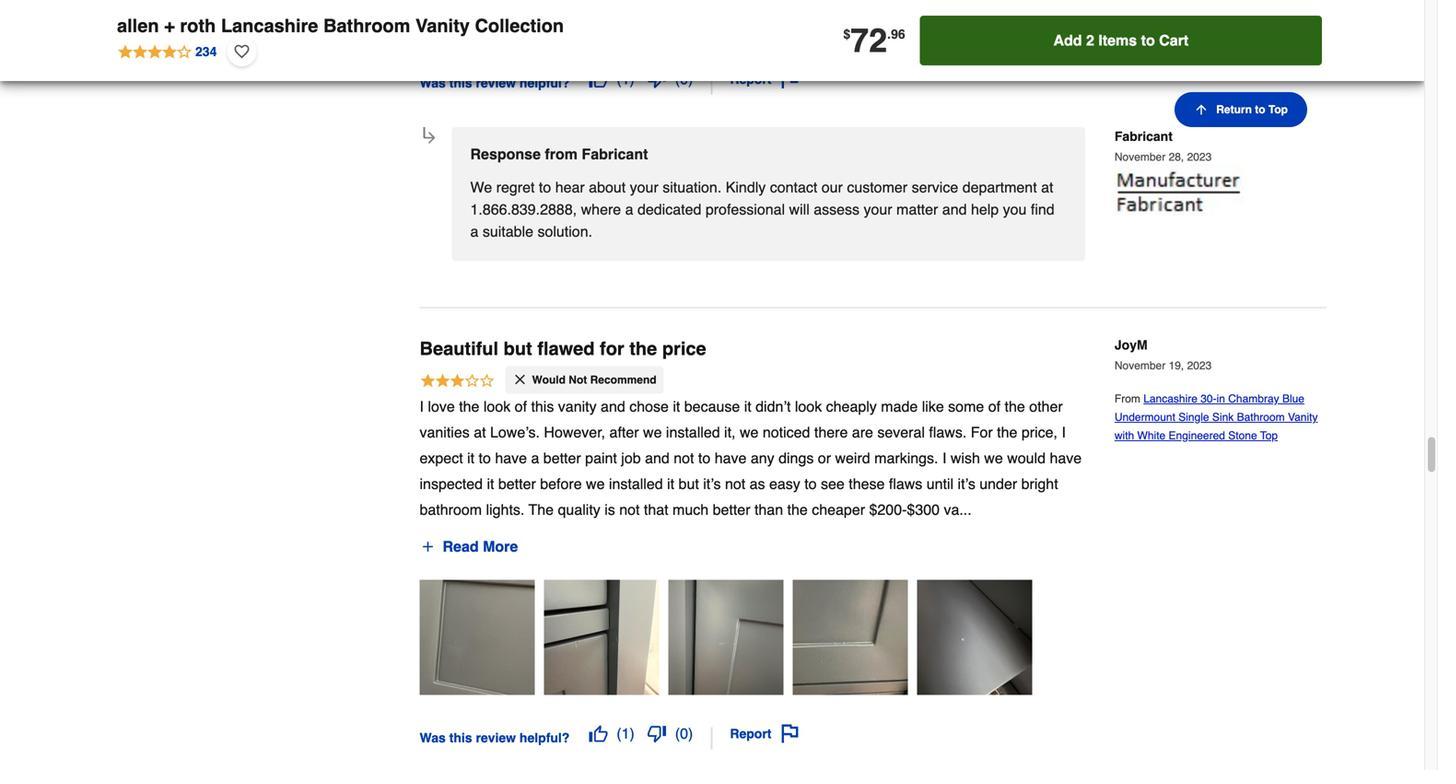 Task type: locate. For each thing, give the bounding box(es) containing it.
easy
[[769, 476, 801, 493]]

but
[[504, 338, 532, 359], [679, 476, 699, 493]]

2 vertical spatial better
[[713, 501, 751, 518]]

0 horizontal spatial have
[[495, 450, 527, 467]]

help
[[971, 201, 999, 218]]

to right the return
[[1255, 103, 1266, 116]]

installed
[[666, 424, 720, 441], [609, 476, 663, 493]]

your down customer
[[864, 201, 892, 218]]

1 horizontal spatial it's
[[958, 476, 976, 493]]

28,
[[1169, 151, 1184, 163]]

we regret to hear about your situation. kindly contact our customer service department at 1.866.839.2888, where a dedicated professional will assess your matter and help you find a suitable solution.
[[470, 179, 1055, 240]]

1 vertical spatial flag image
[[781, 725, 799, 743]]

1 vertical spatial report button
[[724, 718, 806, 750]]

collection
[[475, 15, 564, 36]]

lancashire inside "lancashire 30-in chambray blue undermount single sink bathroom vanity with white engineered stone top"
[[1144, 392, 1198, 405]]

lancashire up heart outline "image"
[[221, 15, 318, 36]]

several
[[878, 424, 925, 441]]

1 vertical spatial top
[[1260, 429, 1278, 442]]

1 1 from the top
[[622, 70, 630, 87]]

for
[[971, 424, 993, 441]]

1 thumb down image from the top
[[648, 70, 666, 88]]

0
[[680, 70, 688, 87], [680, 725, 688, 742]]

234 button
[[117, 37, 218, 66]]

white
[[1138, 429, 1166, 442]]

helpful? for the thumb up icon corresponding to first thumb down icon
[[520, 76, 570, 90]]

1 horizontal spatial not
[[674, 450, 694, 467]]

1 vertical spatial 2023
[[1187, 359, 1212, 372]]

2023 right 28,
[[1187, 151, 1212, 163]]

1 look from the left
[[484, 398, 511, 415]]

to left hear
[[539, 179, 551, 196]]

vanities
[[420, 424, 470, 441]]

2 1 from the top
[[622, 725, 630, 742]]

november down joym at the right of the page
[[1115, 359, 1166, 372]]

of
[[515, 398, 527, 415], [988, 398, 1001, 415]]

roth
[[180, 15, 216, 36]]

0 vertical spatial not
[[674, 450, 694, 467]]

1 horizontal spatial at
[[1041, 179, 1054, 196]]

1 vertical spatial a
[[470, 223, 479, 240]]

better up before
[[543, 450, 581, 467]]

arrow up image
[[1194, 102, 1209, 117]]

1 horizontal spatial a
[[531, 450, 539, 467]]

0 horizontal spatial a
[[470, 223, 479, 240]]

thumb up image
[[589, 70, 607, 88], [589, 725, 607, 743]]

have down lowe's. at the bottom left
[[495, 450, 527, 467]]

november for fabricant
[[1115, 151, 1166, 163]]

2 vertical spatial i
[[943, 450, 947, 467]]

1 horizontal spatial bathroom
[[1237, 411, 1285, 424]]

1 vertical spatial review
[[476, 730, 516, 745]]

2023
[[1187, 151, 1212, 163], [1187, 359, 1212, 372]]

1 0 from the top
[[680, 70, 688, 87]]

about
[[589, 179, 626, 196]]

2 report button from the top
[[724, 718, 806, 750]]

to left see
[[805, 476, 817, 493]]

would
[[532, 374, 566, 386]]

0 horizontal spatial at
[[474, 424, 486, 441]]

1 vertical spatial ( 1 )
[[617, 725, 635, 742]]

2023 right '19,'
[[1187, 359, 1212, 372]]

2 0 from the top
[[680, 725, 688, 742]]

1 vertical spatial not
[[725, 476, 746, 493]]

regret
[[496, 179, 535, 196]]

(
[[617, 70, 622, 87], [675, 70, 680, 87], [617, 725, 622, 742], [675, 725, 680, 742]]

2 vertical spatial this
[[449, 730, 472, 745]]

2 review from the top
[[476, 730, 516, 745]]

1 vertical spatial better
[[498, 476, 536, 493]]

0 vertical spatial at
[[1041, 179, 1054, 196]]

i
[[420, 398, 424, 415], [1062, 424, 1066, 441], [943, 450, 947, 467]]

0 horizontal spatial it's
[[703, 476, 721, 493]]

234
[[195, 44, 217, 59]]

0 vertical spatial report button
[[724, 63, 806, 95]]

1 horizontal spatial and
[[645, 450, 670, 467]]

have down it,
[[715, 450, 747, 467]]

2 helpful? from the top
[[520, 730, 570, 745]]

review for 2nd thumb down icon from the top
[[476, 730, 516, 745]]

1
[[622, 70, 630, 87], [622, 725, 630, 742]]

arrow right image
[[421, 129, 438, 147]]

heart outline image
[[234, 41, 249, 62]]

report button for 2nd thumb down icon from the top
[[724, 718, 806, 750]]

review for first thumb down icon
[[476, 76, 516, 90]]

we right it,
[[740, 424, 759, 441]]

have up bright
[[1050, 450, 1082, 467]]

1 vertical spatial and
[[601, 398, 625, 415]]

1 vertical spatial thumb down image
[[648, 725, 666, 743]]

i left love
[[420, 398, 424, 415]]

1 horizontal spatial but
[[679, 476, 699, 493]]

1 horizontal spatial have
[[715, 450, 747, 467]]

thumb up image for 2nd thumb down icon from the top
[[589, 725, 607, 743]]

https://photos us.bazaarvoice.com/photo/2/cghvdg86bg93zxm/274c9522 4b8b 5a21 9544 93e8fcf683b8 image
[[420, 580, 535, 695]]

installed down job
[[609, 476, 663, 493]]

we down paint
[[586, 476, 605, 493]]

it's up 'much'
[[703, 476, 721, 493]]

0 horizontal spatial vanity
[[416, 15, 470, 36]]

items
[[1099, 32, 1137, 49]]

solution.
[[538, 223, 593, 240]]

look up lowe's. at the bottom left
[[484, 398, 511, 415]]

than
[[755, 501, 783, 518]]

november inside joym november 19, 2023
[[1115, 359, 1166, 372]]

lancashire up single on the right bottom
[[1144, 392, 1198, 405]]

1 vertical spatial was this review helpful?
[[420, 730, 570, 745]]

and down service
[[942, 201, 967, 218]]

0 vertical spatial installed
[[666, 424, 720, 441]]

weird
[[835, 450, 870, 467]]

0 vertical spatial review
[[476, 76, 516, 90]]

0 vertical spatial helpful?
[[520, 76, 570, 90]]

november for joym
[[1115, 359, 1166, 372]]

and right job
[[645, 450, 670, 467]]

0 horizontal spatial look
[[484, 398, 511, 415]]

top inside return to top button
[[1269, 103, 1288, 116]]

1 report from the top
[[730, 72, 772, 87]]

2 thumb up image from the top
[[589, 725, 607, 743]]

lancashire 30-in chambray blue undermount single sink bathroom vanity with white engineered stone top link
[[1115, 392, 1318, 442]]

2 horizontal spatial not
[[725, 476, 746, 493]]

and inside we regret to hear about your situation. kindly contact our customer service department at 1.866.839.2888, where a dedicated professional will assess your matter and help you find a suitable solution.
[[942, 201, 967, 218]]

these
[[849, 476, 885, 493]]

more
[[483, 538, 518, 555]]

2 report from the top
[[730, 727, 772, 741]]

2 flag image from the top
[[781, 725, 799, 743]]

2023 inside 'fabricant november 28, 2023'
[[1187, 151, 1212, 163]]

( 1 )
[[617, 70, 635, 87], [617, 725, 635, 742]]

but up 'much'
[[679, 476, 699, 493]]

1 of from the left
[[515, 398, 527, 415]]

or
[[818, 450, 831, 467]]

like
[[922, 398, 944, 415]]

1 vertical spatial 1
[[622, 725, 630, 742]]

other
[[1029, 398, 1063, 415]]

noticed
[[763, 424, 810, 441]]

matter
[[897, 201, 938, 218]]

a down lowe's. at the bottom left
[[531, 450, 539, 467]]

report button
[[724, 63, 806, 95], [724, 718, 806, 750]]

va...
[[944, 501, 972, 518]]

vanity left 'collection'
[[416, 15, 470, 36]]

1 horizontal spatial your
[[864, 201, 892, 218]]

joym november 19, 2023
[[1115, 338, 1212, 372]]

look
[[484, 398, 511, 415], [795, 398, 822, 415]]

1 vertical spatial was
[[420, 730, 446, 745]]

0 vertical spatial fabricant
[[1115, 129, 1173, 144]]

flag image
[[781, 70, 799, 88], [781, 725, 799, 743]]

0 horizontal spatial of
[[515, 398, 527, 415]]

1 report button from the top
[[724, 63, 806, 95]]

1 vertical spatial ( 0 )
[[675, 725, 693, 742]]

it,
[[724, 424, 736, 441]]

1 helpful? from the top
[[520, 76, 570, 90]]

1 horizontal spatial vanity
[[1288, 411, 1318, 424]]

0 horizontal spatial better
[[498, 476, 536, 493]]

+
[[164, 15, 175, 36]]

https://photos us.bazaarvoice.com/photo/2/cghvdg86bg93zxm/7debae1d 0fc3 5d70 8bb0 9a0125f9d3c8 image
[[668, 580, 784, 695]]

3 stars image
[[420, 372, 495, 391]]

of right the some
[[988, 398, 1001, 415]]

add
[[1054, 32, 1082, 49]]

top right stone
[[1260, 429, 1278, 442]]

1 review from the top
[[476, 76, 516, 90]]

bathroom
[[323, 15, 410, 36], [1237, 411, 1285, 424]]

look up noticed
[[795, 398, 822, 415]]

of up lowe's. at the bottom left
[[515, 398, 527, 415]]

0 vertical spatial lancashire
[[221, 15, 318, 36]]

1 vertical spatial thumb up image
[[589, 725, 607, 743]]

0 vertical spatial ( 0 )
[[675, 70, 693, 87]]

1 flag image from the top
[[781, 70, 799, 88]]

1 vertical spatial lancashire
[[1144, 392, 1198, 405]]

fabricant up 28,
[[1115, 129, 1173, 144]]

vanity down "blue"
[[1288, 411, 1318, 424]]

fabricant up about
[[582, 146, 648, 163]]

2023 inside joym november 19, 2023
[[1187, 359, 1212, 372]]

19,
[[1169, 359, 1184, 372]]

0 vertical spatial november
[[1115, 151, 1166, 163]]

it's down wish
[[958, 476, 976, 493]]

and
[[942, 201, 967, 218], [601, 398, 625, 415], [645, 450, 670, 467]]

0 horizontal spatial your
[[630, 179, 659, 196]]

the
[[630, 338, 657, 359], [459, 398, 480, 415], [1005, 398, 1025, 415], [997, 424, 1018, 441], [787, 501, 808, 518]]

a inside i love the look of this vanity and chose it because it didn't look cheaply made like some of the other vanities at lowe's. however, after we installed it, we noticed there are several flaws. for the price, i expect it to have a better paint job and not to have any dings or weird markings. i wish we would have inspected it better before we installed it but it's not as easy to see these flaws until it's under bright bathroom lights. the quality is not that much better than the cheaper $200-$300 va...
[[531, 450, 539, 467]]

1 vertical spatial 0
[[680, 725, 688, 742]]

to down lowe's. at the bottom left
[[479, 450, 491, 467]]

response from fabricant
[[470, 146, 648, 163]]

0 horizontal spatial installed
[[609, 476, 663, 493]]

response
[[470, 146, 541, 163]]

not up 'much'
[[674, 450, 694, 467]]

1 horizontal spatial look
[[795, 398, 822, 415]]

0 vertical spatial and
[[942, 201, 967, 218]]

1 for first thumb down icon
[[622, 70, 630, 87]]

i left wish
[[943, 450, 947, 467]]

2 2023 from the top
[[1187, 359, 1212, 372]]

2 was this review helpful? from the top
[[420, 730, 570, 745]]

1 horizontal spatial i
[[943, 450, 947, 467]]

and up the after
[[601, 398, 625, 415]]

1 vertical spatial vanity
[[1288, 411, 1318, 424]]

1 horizontal spatial lancashire
[[1144, 392, 1198, 405]]

1 ( 0 ) from the top
[[675, 70, 693, 87]]

but up close 'icon' in the left of the page
[[504, 338, 532, 359]]

0 vertical spatial 0
[[680, 70, 688, 87]]

your up dedicated
[[630, 179, 659, 196]]

1 2023 from the top
[[1187, 151, 1212, 163]]

0 vertical spatial thumb down image
[[648, 70, 666, 88]]

0 vertical spatial but
[[504, 338, 532, 359]]

1 horizontal spatial fabricant
[[1115, 129, 1173, 144]]

1 vertical spatial helpful?
[[520, 730, 570, 745]]

customer
[[847, 179, 908, 196]]

we up under
[[984, 450, 1003, 467]]

we
[[643, 424, 662, 441], [740, 424, 759, 441], [984, 450, 1003, 467], [586, 476, 605, 493]]

top right the return
[[1269, 103, 1288, 116]]

0 horizontal spatial not
[[619, 501, 640, 518]]

a right where
[[625, 201, 634, 218]]

1 vertical spatial november
[[1115, 359, 1166, 372]]

are
[[852, 424, 873, 441]]

it up that in the bottom of the page
[[667, 476, 675, 493]]

0 vertical spatial vanity
[[416, 15, 470, 36]]

allen
[[117, 15, 159, 36]]

0 vertical spatial thumb up image
[[589, 70, 607, 88]]

much
[[673, 501, 709, 518]]

1 it's from the left
[[703, 476, 721, 493]]

better
[[543, 450, 581, 467], [498, 476, 536, 493], [713, 501, 751, 518]]

1 vertical spatial bathroom
[[1237, 411, 1285, 424]]

1 horizontal spatial of
[[988, 398, 1001, 415]]

stone
[[1229, 429, 1257, 442]]

this inside i love the look of this vanity and chose it because it didn't look cheaply made like some of the other vanities at lowe's. however, after we installed it, we noticed there are several flaws. for the price, i expect it to have a better paint job and not to have any dings or weird markings. i wish we would have inspected it better before we installed it but it's not as easy to see these flaws until it's under bright bathroom lights. the quality is not that much better than the cheaper $200-$300 va...
[[531, 398, 554, 415]]

i right price,
[[1062, 424, 1066, 441]]

not
[[569, 374, 587, 386]]

2 horizontal spatial better
[[713, 501, 751, 518]]

1 vertical spatial installed
[[609, 476, 663, 493]]

until
[[927, 476, 954, 493]]

2 november from the top
[[1115, 359, 1166, 372]]

2 thumb down image from the top
[[648, 725, 666, 743]]

helpful?
[[520, 76, 570, 90], [520, 730, 570, 745]]

2 ( 0 ) from the top
[[675, 725, 693, 742]]

at up find
[[1041, 179, 1054, 196]]

report button for first thumb down icon
[[724, 63, 806, 95]]

read more
[[443, 538, 518, 555]]

72
[[851, 21, 887, 60]]

0 vertical spatial bathroom
[[323, 15, 410, 36]]

0 vertical spatial flag image
[[781, 70, 799, 88]]

november inside 'fabricant november 28, 2023'
[[1115, 151, 1166, 163]]

not left as
[[725, 476, 746, 493]]

0 vertical spatial was this review helpful?
[[420, 76, 570, 90]]

1 horizontal spatial better
[[543, 450, 581, 467]]

1 vertical spatial but
[[679, 476, 699, 493]]

fabricant
[[1115, 129, 1173, 144], [582, 146, 648, 163]]

not right is
[[619, 501, 640, 518]]

1 ( 1 ) from the top
[[617, 70, 635, 87]]

2 was from the top
[[420, 730, 446, 745]]

return
[[1216, 103, 1252, 116]]

2 horizontal spatial i
[[1062, 424, 1066, 441]]

0 vertical spatial 2023
[[1187, 151, 1212, 163]]

2 horizontal spatial and
[[942, 201, 967, 218]]

2 horizontal spatial have
[[1050, 450, 1082, 467]]

it
[[673, 398, 680, 415], [744, 398, 752, 415], [467, 450, 475, 467], [487, 476, 494, 493], [667, 476, 675, 493]]

1 vertical spatial report
[[730, 727, 772, 741]]

november left 28,
[[1115, 151, 1166, 163]]

for
[[600, 338, 624, 359]]

recommend
[[590, 374, 657, 386]]

thumb down image
[[648, 70, 666, 88], [648, 725, 666, 743]]

a left suitable
[[470, 223, 479, 240]]

ovedecors pl image
[[1115, 164, 1253, 229]]

november
[[1115, 151, 1166, 163], [1115, 359, 1166, 372]]

0 vertical spatial top
[[1269, 103, 1288, 116]]

installed down because
[[666, 424, 720, 441]]

sink
[[1213, 411, 1234, 424]]

better down as
[[713, 501, 751, 518]]

4.1 stars image
[[117, 41, 218, 62]]

cheaply
[[826, 398, 877, 415]]

at inside i love the look of this vanity and chose it because it didn't look cheaply made like some of the other vanities at lowe's. however, after we installed it, we noticed there are several flaws. for the price, i expect it to have a better paint job and not to have any dings or weird markings. i wish we would have inspected it better before we installed it but it's not as easy to see these flaws until it's under bright bathroom lights. the quality is not that much better than the cheaper $200-$300 va...
[[474, 424, 486, 441]]

top inside "lancashire 30-in chambray blue undermount single sink bathroom vanity with white engineered stone top"
[[1260, 429, 1278, 442]]

1 for 2nd thumb down icon from the top
[[622, 725, 630, 742]]

0 horizontal spatial i
[[420, 398, 424, 415]]

1 horizontal spatial installed
[[666, 424, 720, 441]]

to left the cart
[[1141, 32, 1155, 49]]

0 vertical spatial report
[[730, 72, 772, 87]]

1 thumb up image from the top
[[589, 70, 607, 88]]

1 vertical spatial at
[[474, 424, 486, 441]]

0 horizontal spatial fabricant
[[582, 146, 648, 163]]

would not recommend
[[532, 374, 657, 386]]

0 vertical spatial a
[[625, 201, 634, 218]]

better up lights.
[[498, 476, 536, 493]]

at left lowe's. at the bottom left
[[474, 424, 486, 441]]

the
[[529, 501, 554, 518]]

flag image for report button related to 2nd thumb down icon from the top
[[781, 725, 799, 743]]

1 november from the top
[[1115, 151, 1166, 163]]

0 vertical spatial 1
[[622, 70, 630, 87]]

0 vertical spatial ( 1 )
[[617, 70, 635, 87]]



Task type: describe. For each thing, give the bounding box(es) containing it.
before
[[540, 476, 582, 493]]

under
[[980, 476, 1017, 493]]

cart
[[1159, 32, 1189, 49]]

chambray
[[1228, 392, 1280, 405]]

our
[[822, 179, 843, 196]]

vanity
[[558, 398, 597, 415]]

0 vertical spatial your
[[630, 179, 659, 196]]

situation.
[[663, 179, 722, 196]]

bathroom
[[420, 501, 482, 518]]

expect
[[420, 450, 463, 467]]

some
[[948, 398, 984, 415]]

to inside we regret to hear about your situation. kindly contact our customer service department at 1.866.839.2888, where a dedicated professional will assess your matter and help you find a suitable solution.
[[539, 179, 551, 196]]

service
[[912, 179, 959, 196]]

$300
[[907, 501, 940, 518]]

as
[[750, 476, 765, 493]]

we
[[470, 179, 492, 196]]

2 horizontal spatial a
[[625, 201, 634, 218]]

flaws
[[889, 476, 923, 493]]

1 vertical spatial your
[[864, 201, 892, 218]]

kindly
[[726, 179, 766, 196]]

3 have from the left
[[1050, 450, 1082, 467]]

inspected
[[420, 476, 483, 493]]

1 was this review helpful? from the top
[[420, 76, 570, 90]]

undermount
[[1115, 411, 1176, 424]]

close image
[[513, 372, 528, 387]]

will
[[789, 201, 810, 218]]

lowe's.
[[490, 424, 540, 441]]

read
[[443, 538, 479, 555]]

at inside we regret to hear about your situation. kindly contact our customer service department at 1.866.839.2888, where a dedicated professional will assess your matter and help you find a suitable solution.
[[1041, 179, 1054, 196]]

2 of from the left
[[988, 398, 1001, 415]]

allen + roth lancashire bathroom vanity collection
[[117, 15, 564, 36]]

because
[[684, 398, 740, 415]]

it right chose
[[673, 398, 680, 415]]

cheaper
[[812, 501, 865, 518]]

to inside button
[[1255, 103, 1266, 116]]

$
[[843, 27, 851, 41]]

thumb up image for first thumb down icon
[[589, 70, 607, 88]]

report for report button associated with first thumb down icon
[[730, 72, 772, 87]]

with
[[1115, 429, 1134, 442]]

report for report button related to 2nd thumb down icon from the top
[[730, 727, 772, 741]]

plus image
[[421, 540, 435, 554]]

1 have from the left
[[495, 450, 527, 467]]

chose
[[630, 398, 669, 415]]

2 look from the left
[[795, 398, 822, 415]]

in
[[1217, 392, 1225, 405]]

job
[[621, 450, 641, 467]]

lights.
[[486, 501, 525, 518]]

add 2 items to cart button
[[920, 16, 1322, 65]]

didn't
[[756, 398, 791, 415]]

0 horizontal spatial and
[[601, 398, 625, 415]]

from
[[1115, 392, 1144, 405]]

however,
[[544, 424, 605, 441]]

made
[[881, 398, 918, 415]]

bathroom inside "lancashire 30-in chambray blue undermount single sink bathroom vanity with white engineered stone top"
[[1237, 411, 1285, 424]]

0 vertical spatial better
[[543, 450, 581, 467]]

that
[[644, 501, 669, 518]]

return to top button
[[1175, 92, 1307, 127]]

fabricant inside 'fabricant november 28, 2023'
[[1115, 129, 1173, 144]]

it up lights.
[[487, 476, 494, 493]]

i love the look of this vanity and chose it because it didn't look cheaply made like some of the other vanities at lowe's. however, after we installed it, we noticed there are several flaws. for the price, i expect it to have a better paint job and not to have any dings or weird markings. i wish we would have inspected it better before we installed it but it's not as easy to see these flaws until it's under bright bathroom lights. the quality is not that much better than the cheaper $200-$300 va...
[[420, 398, 1082, 518]]

would
[[1007, 450, 1046, 467]]

to inside button
[[1141, 32, 1155, 49]]

wish
[[951, 450, 980, 467]]

0 horizontal spatial bathroom
[[323, 15, 410, 36]]

2 it's from the left
[[958, 476, 976, 493]]

single
[[1179, 411, 1209, 424]]

2023 for fabricant
[[1187, 151, 1212, 163]]

2 ( 1 ) from the top
[[617, 725, 635, 742]]

30-
[[1201, 392, 1217, 405]]

department
[[963, 179, 1037, 196]]

2 vertical spatial not
[[619, 501, 640, 518]]

.
[[887, 27, 891, 41]]

assess
[[814, 201, 860, 218]]

find
[[1031, 201, 1055, 218]]

where
[[581, 201, 621, 218]]

from
[[545, 146, 578, 163]]

any
[[751, 450, 775, 467]]

to down because
[[698, 450, 711, 467]]

dings
[[779, 450, 814, 467]]

blue
[[1283, 392, 1305, 405]]

https://photos us.bazaarvoice.com/photo/2/cghvdg86bg93zxm/16ef5796 40ff 5a4d bcd4 26574f2cd642 image
[[793, 580, 908, 695]]

1 was from the top
[[420, 76, 446, 90]]

https://photos us.bazaarvoice.com/photo/2/cghvdg86bg93zxm/4a957cd9 0640 5207 b632 7c0ba8e9c4d3 image
[[544, 580, 659, 695]]

2 have from the left
[[715, 450, 747, 467]]

1.866.839.2888,
[[470, 201, 577, 218]]

contact
[[770, 179, 818, 196]]

paint
[[585, 450, 617, 467]]

1 vertical spatial fabricant
[[582, 146, 648, 163]]

helpful? for the thumb up icon related to 2nd thumb down icon from the top
[[520, 730, 570, 745]]

2023 for joym
[[1187, 359, 1212, 372]]

vanity inside "lancashire 30-in chambray blue undermount single sink bathroom vanity with white engineered stone top"
[[1288, 411, 1318, 424]]

0 vertical spatial this
[[449, 76, 472, 90]]

0 horizontal spatial but
[[504, 338, 532, 359]]

read more button
[[420, 532, 519, 562]]

you
[[1003, 201, 1027, 218]]

it left didn't
[[744, 398, 752, 415]]

lancashire 30-in chambray blue undermount single sink bathroom vanity with white engineered stone top
[[1115, 392, 1318, 442]]

$200-
[[869, 501, 907, 518]]

quality
[[558, 501, 601, 518]]

but inside i love the look of this vanity and chose it because it didn't look cheaply made like some of the other vanities at lowe's. however, after we installed it, we noticed there are several flaws. for the price, i expect it to have a better paint job and not to have any dings or weird markings. i wish we would have inspected it better before we installed it but it's not as easy to see these flaws until it's under bright bathroom lights. the quality is not that much better than the cheaper $200-$300 va...
[[679, 476, 699, 493]]

https://photos us.bazaarvoice.com/photo/2/cghvdg86bg93zxm/e17a640c c2e1 5555 80f8 449368579448 image
[[917, 580, 1032, 695]]

we down chose
[[643, 424, 662, 441]]

0 vertical spatial i
[[420, 398, 424, 415]]

it right the expect at bottom
[[467, 450, 475, 467]]

beautiful
[[420, 338, 499, 359]]

price,
[[1022, 424, 1058, 441]]

professional
[[706, 201, 785, 218]]

joym
[[1115, 338, 1148, 352]]

return to top
[[1216, 103, 1288, 116]]

flag image for report button associated with first thumb down icon
[[781, 70, 799, 88]]

beautiful but flawed for the price
[[420, 338, 706, 359]]

dedicated
[[638, 201, 702, 218]]

is
[[605, 501, 615, 518]]

bright
[[1022, 476, 1058, 493]]



Task type: vqa. For each thing, say whether or not it's contained in the screenshot.
Consent
no



